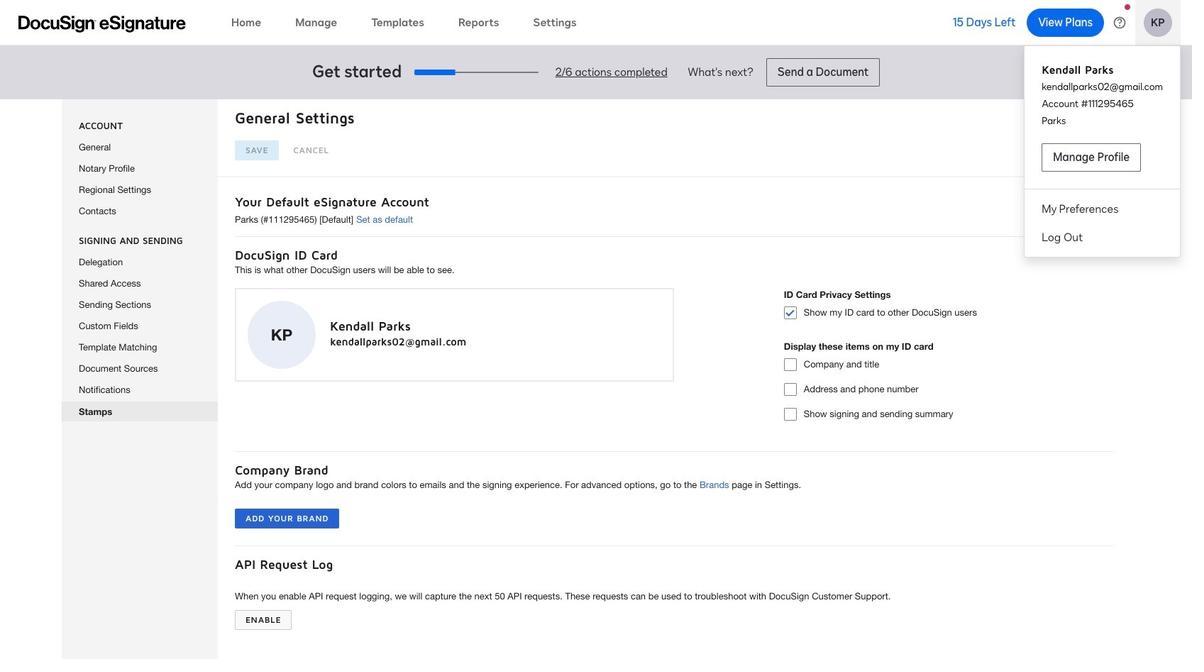 Task type: locate. For each thing, give the bounding box(es) containing it.
upload or change your profile image image
[[271, 323, 293, 347]]



Task type: vqa. For each thing, say whether or not it's contained in the screenshot.
Description (optional) text field
no



Task type: describe. For each thing, give the bounding box(es) containing it.
account navigation element
[[1025, 51, 1181, 252]]

docusign esignature image
[[18, 15, 186, 32]]



